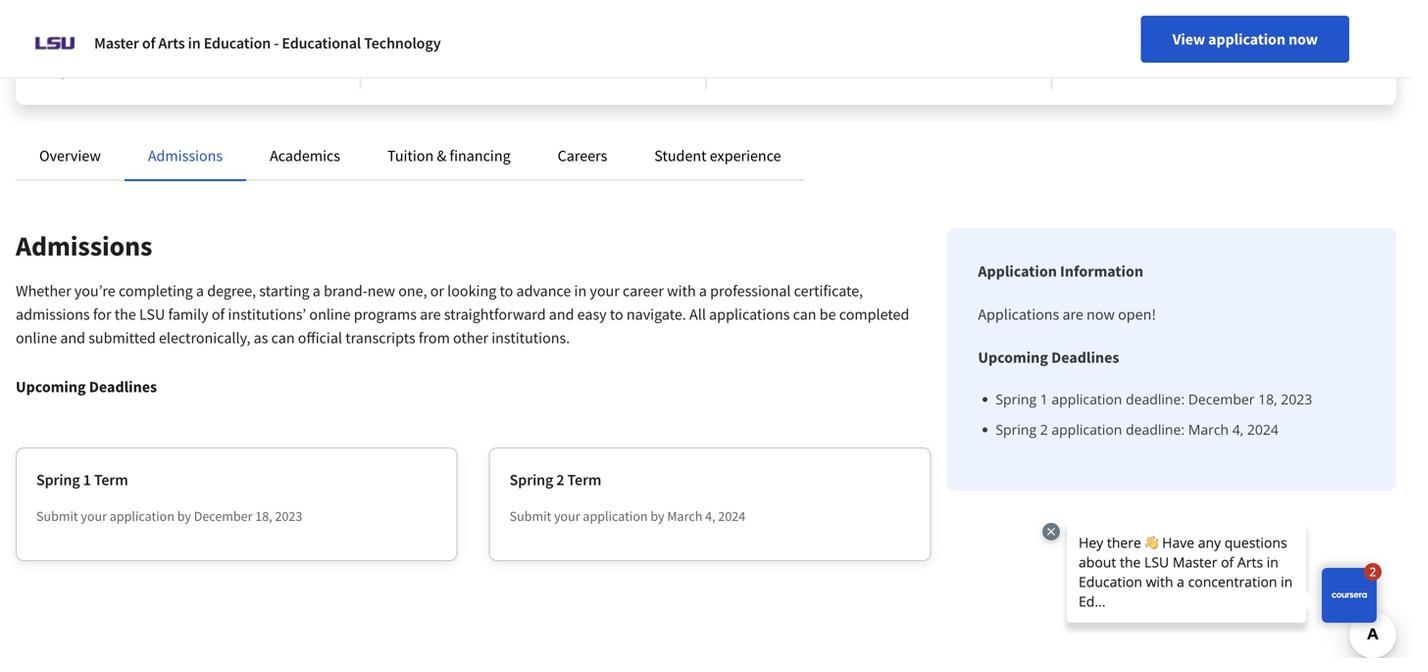 Task type: locate. For each thing, give the bounding box(es) containing it.
december for deadline:
[[1188, 390, 1255, 409]]

deadlines for application information
[[1051, 348, 1119, 368]]

december inside list item
[[1188, 390, 1255, 409]]

1 for term
[[83, 471, 91, 490]]

a up family
[[196, 281, 204, 301]]

can inside designed for working professionals, this degree can be earned in as little as 15 months and help advance your career
[[393, 16, 413, 33]]

18, inside list item
[[1258, 390, 1277, 409]]

online down admissions
[[16, 329, 57, 348]]

projects,
[[1231, 0, 1280, 14]]

family
[[168, 305, 209, 325]]

1 vertical spatial be
[[820, 305, 836, 325]]

submit down spring 2 term on the left of the page
[[510, 508, 551, 526]]

1 vertical spatial &
[[437, 146, 446, 166]]

2 horizontal spatial can
[[793, 305, 816, 325]]

by
[[179, 43, 193, 61], [177, 508, 191, 526], [651, 508, 664, 526]]

application down the spring 1 application deadline: december 18, 2023
[[1052, 421, 1122, 439]]

1 vertical spatial 18,
[[255, 508, 272, 526]]

1 horizontal spatial march
[[1188, 421, 1229, 439]]

1 horizontal spatial submit
[[510, 508, 551, 526]]

submit down the spring 1 term
[[36, 508, 78, 526]]

1 vertical spatial deadlines
[[89, 378, 157, 397]]

2 vertical spatial can
[[271, 329, 295, 348]]

4, for spring 1 application deadline: december 18, 2023
[[1232, 421, 1244, 439]]

0 horizontal spatial term
[[94, 471, 128, 490]]

deadline: up spring 2 application deadline: march 4, 2024 list item
[[1126, 390, 1185, 409]]

career down little
[[472, 35, 508, 53]]

professional
[[710, 281, 791, 301]]

1 horizontal spatial 2024
[[1247, 421, 1279, 439]]

now for are
[[1087, 305, 1115, 325]]

0 vertical spatial be
[[416, 16, 430, 33]]

online
[[187, 24, 225, 41]]

0 horizontal spatial upcoming deadlines
[[16, 378, 157, 397]]

be down designed
[[416, 16, 430, 33]]

application up spring 2 application deadline: march 4, 2024
[[1052, 390, 1122, 409]]

0 vertical spatial 2024
[[1247, 421, 1279, 439]]

1 deadline: from the top
[[1126, 390, 1185, 409]]

in up easy
[[574, 281, 587, 301]]

1 horizontal spatial 2
[[1040, 421, 1048, 439]]

you're
[[74, 281, 115, 301]]

application down the spring 1 term
[[110, 508, 174, 526]]

be
[[416, 16, 430, 33], [820, 305, 836, 325]]

0 horizontal spatial now
[[1087, 305, 1115, 325]]

designed for working professionals, this degree can be earned in as little as 15 months and help advance your career
[[393, 0, 663, 53]]

0 horizontal spatial can
[[271, 329, 295, 348]]

0 vertical spatial 4,
[[1232, 421, 1244, 439]]

new
[[367, 281, 395, 301]]

2 submit from the left
[[510, 508, 551, 526]]

1
[[1040, 390, 1048, 409], [83, 471, 91, 490]]

1 vertical spatial 2024
[[718, 508, 745, 526]]

electronically,
[[159, 329, 251, 348]]

0 horizontal spatial be
[[416, 16, 430, 33]]

1 vertical spatial 4,
[[705, 508, 715, 526]]

0 vertical spatial 2
[[1040, 421, 1048, 439]]

now inside button
[[1289, 29, 1318, 49]]

1 vertical spatial upcoming
[[16, 378, 86, 397]]

in down working
[[476, 16, 487, 33]]

deadline: down the spring 1 application deadline: december 18, 2023
[[1126, 421, 1185, 439]]

deadline: for march
[[1126, 421, 1185, 439]]

0 vertical spatial march
[[1188, 421, 1229, 439]]

& right the tuition
[[437, 146, 446, 166]]

& inside u.s. news & world report
[[255, 43, 264, 61]]

1 horizontal spatial are
[[1062, 305, 1083, 325]]

your down the spring 1 term
[[81, 508, 107, 526]]

to right easy
[[610, 305, 623, 325]]

1 vertical spatial 1
[[83, 471, 91, 490]]

institutions.
[[492, 329, 570, 348]]

spring 2 application deadline: march 4, 2024 list item
[[996, 420, 1312, 440]]

0 horizontal spatial career
[[472, 35, 508, 53]]

ranked
[[47, 24, 90, 41]]

student experience link
[[654, 146, 781, 166]]

deadlines down submitted
[[89, 378, 157, 397]]

admissions
[[16, 305, 90, 325]]

spring
[[996, 390, 1037, 409], [996, 421, 1037, 439], [36, 471, 80, 490], [510, 471, 553, 490]]

submitted
[[88, 329, 156, 348]]

2 term from the left
[[567, 471, 601, 490]]

can down the certificate,
[[793, 305, 816, 325]]

1 vertical spatial march
[[667, 508, 702, 526]]

application for spring 1 term
[[110, 508, 174, 526]]

1 horizontal spatial upcoming deadlines
[[978, 348, 1119, 368]]

with up all
[[667, 281, 696, 301]]

0 horizontal spatial submit
[[36, 508, 78, 526]]

0 vertical spatial 2023
[[1281, 390, 1312, 409]]

little
[[505, 16, 531, 33]]

1 horizontal spatial career
[[623, 281, 664, 301]]

career up navigate.
[[623, 281, 664, 301]]

spring for spring 1 term
[[36, 471, 80, 490]]

1 up submit your application by december 18, 2023
[[83, 471, 91, 490]]

0 vertical spatial &
[[255, 43, 264, 61]]

4, inside list item
[[1232, 421, 1244, 439]]

overview
[[39, 146, 101, 166]]

in up world
[[277, 24, 288, 41]]

can down designed
[[393, 16, 413, 33]]

2 inside spring 2 application deadline: march 4, 2024 list item
[[1040, 421, 1048, 439]]

1 vertical spatial upcoming deadlines
[[16, 378, 157, 397]]

completing
[[119, 281, 193, 301]]

from
[[419, 329, 450, 348]]

report
[[47, 63, 86, 80]]

for up earned
[[449, 0, 465, 14]]

your down earned
[[443, 35, 469, 53]]

veterans
[[127, 43, 176, 61]]

0 horizontal spatial are
[[420, 305, 441, 325]]

deadline:
[[1126, 390, 1185, 409], [1126, 421, 1185, 439]]

1 horizontal spatial to
[[610, 305, 623, 325]]

as
[[490, 16, 502, 33], [534, 16, 547, 33], [254, 329, 268, 348]]

1 vertical spatial advance
[[516, 281, 571, 301]]

your down spring 2 term on the left of the page
[[554, 508, 580, 526]]

or
[[430, 281, 444, 301]]

0 horizontal spatial march
[[667, 508, 702, 526]]

0 vertical spatial advance
[[393, 35, 441, 53]]

your up easy
[[590, 281, 620, 301]]

1 horizontal spatial now
[[1289, 29, 1318, 49]]

1 vertical spatial 2
[[556, 471, 564, 490]]

2 horizontal spatial as
[[534, 16, 547, 33]]

1 horizontal spatial upcoming
[[978, 348, 1048, 368]]

tuition & financing
[[387, 146, 511, 166]]

2023 inside list item
[[1281, 390, 1312, 409]]

with
[[1151, 16, 1177, 33], [667, 281, 696, 301]]

a left brand-
[[313, 281, 321, 301]]

your
[[443, 35, 469, 53], [590, 281, 620, 301], [81, 508, 107, 526], [554, 508, 580, 526]]

1 horizontal spatial of
[[212, 305, 225, 325]]

admissions up "you're"
[[16, 229, 152, 263]]

1 horizontal spatial 1
[[1040, 390, 1048, 409]]

as down working
[[490, 16, 502, 33]]

0 vertical spatial 18,
[[1258, 390, 1277, 409]]

term for spring 1 term
[[94, 471, 128, 490]]

in inside designed for working professionals, this degree can be earned in as little as 15 months and help advance your career
[[476, 16, 487, 33]]

1 horizontal spatial online
[[309, 305, 351, 325]]

1 vertical spatial can
[[793, 305, 816, 325]]

online up official on the left of page
[[309, 305, 351, 325]]

2024
[[1247, 421, 1279, 439], [718, 508, 745, 526]]

are down the application information
[[1062, 305, 1083, 325]]

education inside ranked top 100 for best online master's in education for veterans by
[[47, 43, 105, 61]]

1 inside list item
[[1040, 390, 1048, 409]]

spring inside spring 2 application deadline: march 4, 2024 list item
[[996, 421, 1037, 439]]

1 submit from the left
[[36, 508, 78, 526]]

are up from
[[420, 305, 441, 325]]

the
[[114, 305, 136, 325]]

lecture videos, hands-on projects, and connection with instructors and peers
[[1084, 0, 1305, 33]]

december
[[1188, 390, 1255, 409], [194, 508, 252, 526]]

1 down applications are now open!
[[1040, 390, 1048, 409]]

of left the arts
[[142, 33, 155, 53]]

0 horizontal spatial a
[[196, 281, 204, 301]]

0 vertical spatial with
[[1151, 16, 1177, 33]]

1 vertical spatial deadline:
[[1126, 421, 1185, 439]]

spring for spring 2 application deadline: march 4, 2024
[[996, 421, 1037, 439]]

advance up institutions.
[[516, 281, 571, 301]]

your inside whether you're completing a degree, starting a brand-new one, or looking to advance in your career with a professional certificate, admissions for the lsu family of institutions' online programs are straightforward and easy to navigate. all applications can be completed online and submitted electronically, as can official transcripts from other institutions.
[[590, 281, 620, 301]]

upcoming deadlines down applications are now open!
[[978, 348, 1119, 368]]

term up submit your application by march 4, 2024
[[567, 471, 601, 490]]

master's
[[228, 24, 275, 41]]

master of arts in education - educational technology
[[94, 33, 441, 53]]

0 horizontal spatial deadlines
[[89, 378, 157, 397]]

2 for term
[[556, 471, 564, 490]]

1 horizontal spatial term
[[567, 471, 601, 490]]

list containing spring 1 application deadline: december 18, 2023
[[986, 389, 1312, 440]]

1 horizontal spatial be
[[820, 305, 836, 325]]

as down the institutions'
[[254, 329, 268, 348]]

2024 for spring 1 application deadline: december 18, 2023
[[1247, 421, 1279, 439]]

now for application
[[1289, 29, 1318, 49]]

to up straightforward
[[500, 281, 513, 301]]

submit your application by december 18, 2023
[[36, 508, 302, 526]]

be down the certificate,
[[820, 305, 836, 325]]

to
[[500, 281, 513, 301], [610, 305, 623, 325]]

1 vertical spatial 2023
[[275, 508, 302, 526]]

0 vertical spatial 1
[[1040, 390, 1048, 409]]

academics
[[270, 146, 340, 166]]

educational
[[282, 33, 361, 53]]

upcoming deadlines down submitted
[[16, 378, 157, 397]]

1 vertical spatial of
[[212, 305, 225, 325]]

admissions down u.s. news & world report
[[148, 146, 223, 166]]

0 vertical spatial of
[[142, 33, 155, 53]]

1 vertical spatial with
[[667, 281, 696, 301]]

spring for spring 2 term
[[510, 471, 553, 490]]

open!
[[1118, 305, 1156, 325]]

be inside designed for working professionals, this degree can be earned in as little as 15 months and help advance your career
[[416, 16, 430, 33]]

0 vertical spatial deadlines
[[1051, 348, 1119, 368]]

deadlines
[[1051, 348, 1119, 368], [89, 378, 157, 397]]

& left '-'
[[255, 43, 264, 61]]

0 vertical spatial to
[[500, 281, 513, 301]]

0 horizontal spatial 2
[[556, 471, 564, 490]]

navigate.
[[626, 305, 686, 325]]

1 a from the left
[[196, 281, 204, 301]]

0 horizontal spatial as
[[254, 329, 268, 348]]

deadline: for december
[[1126, 390, 1185, 409]]

advance inside designed for working professionals, this degree can be earned in as little as 15 months and help advance your career
[[393, 35, 441, 53]]

careers
[[558, 146, 607, 166]]

for inside whether you're completing a degree, starting a brand-new one, or looking to advance in your career with a professional certificate, admissions for the lsu family of institutions' online programs are straightforward and easy to navigate. all applications can be completed online and submitted electronically, as can official transcripts from other institutions.
[[93, 305, 111, 325]]

application
[[978, 262, 1057, 281]]

1 vertical spatial admissions
[[16, 229, 152, 263]]

application for spring 2 term
[[583, 508, 648, 526]]

0 vertical spatial december
[[1188, 390, 1255, 409]]

can down the institutions'
[[271, 329, 295, 348]]

march inside list item
[[1188, 421, 1229, 439]]

a up all
[[699, 281, 707, 301]]

with inside whether you're completing a degree, starting a brand-new one, or looking to advance in your career with a professional certificate, admissions for the lsu family of institutions' online programs are straightforward and easy to navigate. all applications can be completed online and submitted electronically, as can official transcripts from other institutions.
[[667, 281, 696, 301]]

2 deadline: from the top
[[1126, 421, 1185, 439]]

professionals,
[[517, 0, 597, 14]]

december for by
[[194, 508, 252, 526]]

advance down designed
[[393, 35, 441, 53]]

of down degree,
[[212, 305, 225, 325]]

technology
[[364, 33, 441, 53]]

0 horizontal spatial 1
[[83, 471, 91, 490]]

upcoming
[[978, 348, 1048, 368], [16, 378, 86, 397]]

1 horizontal spatial can
[[393, 16, 413, 33]]

0 horizontal spatial 2023
[[275, 508, 302, 526]]

and down this
[[613, 16, 635, 33]]

list
[[986, 389, 1312, 440]]

as left 15
[[534, 16, 547, 33]]

2024 inside list item
[[1247, 421, 1279, 439]]

a
[[196, 281, 204, 301], [313, 281, 321, 301], [699, 281, 707, 301]]

and up peers
[[1283, 0, 1305, 14]]

1 vertical spatial december
[[194, 508, 252, 526]]

application down spring 2 term on the left of the page
[[583, 508, 648, 526]]

0 vertical spatial can
[[393, 16, 413, 33]]

march for application
[[1188, 421, 1229, 439]]

with inside lecture videos, hands-on projects, and connection with instructors and peers
[[1151, 16, 1177, 33]]

0 vertical spatial career
[[472, 35, 508, 53]]

2 a from the left
[[313, 281, 321, 301]]

0 horizontal spatial december
[[194, 508, 252, 526]]

1 horizontal spatial with
[[1151, 16, 1177, 33]]

upcoming down the applications
[[978, 348, 1048, 368]]

your inside designed for working professionals, this degree can be earned in as little as 15 months and help advance your career
[[443, 35, 469, 53]]

in inside ranked top 100 for best online master's in education for veterans by
[[277, 24, 288, 41]]

upcoming down admissions
[[16, 378, 86, 397]]

1 horizontal spatial deadlines
[[1051, 348, 1119, 368]]

1 horizontal spatial december
[[1188, 390, 1255, 409]]

0 horizontal spatial upcoming
[[16, 378, 86, 397]]

tuition
[[387, 146, 434, 166]]

institutions'
[[228, 305, 306, 325]]

can
[[393, 16, 413, 33], [793, 305, 816, 325], [271, 329, 295, 348]]

1 horizontal spatial &
[[437, 146, 446, 166]]

0 horizontal spatial 4,
[[705, 508, 715, 526]]

0 horizontal spatial with
[[667, 281, 696, 301]]

degree
[[623, 0, 663, 14]]

upcoming deadlines
[[978, 348, 1119, 368], [16, 378, 157, 397]]

2024 for spring 2 term
[[718, 508, 745, 526]]

&
[[255, 43, 264, 61], [437, 146, 446, 166]]

0 horizontal spatial education
[[47, 43, 105, 61]]

for down 100
[[108, 43, 124, 61]]

1 vertical spatial career
[[623, 281, 664, 301]]

in right the arts
[[188, 33, 201, 53]]

official
[[298, 329, 342, 348]]

spring 1 application deadline: december 18, 2023 list item
[[996, 389, 1312, 410]]

lsu
[[139, 305, 165, 325]]

view application now button
[[1141, 16, 1349, 63]]

ranked top 100 for best online master's in education for veterans by
[[47, 24, 288, 61]]

1 horizontal spatial advance
[[516, 281, 571, 301]]

admissions
[[148, 146, 223, 166], [16, 229, 152, 263]]

by inside ranked top 100 for best online master's in education for veterans by
[[179, 43, 193, 61]]

0 vertical spatial now
[[1289, 29, 1318, 49]]

application down projects,
[[1208, 29, 1285, 49]]

1 vertical spatial now
[[1087, 305, 1115, 325]]

admissions link
[[148, 146, 223, 166]]

1 are from the left
[[420, 305, 441, 325]]

2 for application
[[1040, 421, 1048, 439]]

18,
[[1258, 390, 1277, 409], [255, 508, 272, 526]]

0 vertical spatial upcoming
[[978, 348, 1048, 368]]

0 horizontal spatial online
[[16, 329, 57, 348]]

advance
[[393, 35, 441, 53], [516, 281, 571, 301]]

1 term from the left
[[94, 471, 128, 490]]

0 horizontal spatial 2024
[[718, 508, 745, 526]]

videos,
[[1130, 0, 1171, 14]]

term up submit your application by december 18, 2023
[[94, 471, 128, 490]]

1 horizontal spatial as
[[490, 16, 502, 33]]

online
[[309, 305, 351, 325], [16, 329, 57, 348]]

student
[[654, 146, 707, 166]]

1 horizontal spatial 4,
[[1232, 421, 1244, 439]]

0 vertical spatial upcoming deadlines
[[978, 348, 1119, 368]]

with down videos,
[[1151, 16, 1177, 33]]

1 horizontal spatial a
[[313, 281, 321, 301]]

are inside whether you're completing a degree, starting a brand-new one, or looking to advance in your career with a professional certificate, admissions for the lsu family of institutions' online programs are straightforward and easy to navigate. all applications can be completed online and submitted electronically, as can official transcripts from other institutions.
[[420, 305, 441, 325]]

for left the
[[93, 305, 111, 325]]

hands-
[[1173, 0, 1213, 14]]

spring inside spring 1 application deadline: december 18, 2023 list item
[[996, 390, 1037, 409]]

0 vertical spatial deadline:
[[1126, 390, 1185, 409]]

of
[[142, 33, 155, 53], [212, 305, 225, 325]]

1 horizontal spatial 18,
[[1258, 390, 1277, 409]]

2 horizontal spatial a
[[699, 281, 707, 301]]

applications are now open!
[[978, 305, 1156, 325]]

1 horizontal spatial education
[[204, 33, 271, 53]]

deadlines down applications are now open!
[[1051, 348, 1119, 368]]



Task type: vqa. For each thing, say whether or not it's contained in the screenshot.
in- on the left top of the page
no



Task type: describe. For each thing, give the bounding box(es) containing it.
brand-
[[324, 281, 367, 301]]

designed
[[393, 0, 446, 14]]

financing
[[450, 146, 511, 166]]

transcripts
[[345, 329, 415, 348]]

whether you're completing a degree, starting a brand-new one, or looking to advance in your career with a professional certificate, admissions for the lsu family of institutions' online programs are straightforward and easy to navigate. all applications can be completed online and submitted electronically, as can official transcripts from other institutions.
[[16, 281, 909, 348]]

upcoming for application information
[[978, 348, 1048, 368]]

careers link
[[558, 146, 607, 166]]

2 are from the left
[[1062, 305, 1083, 325]]

spring 1 application deadline: december 18, 2023
[[996, 390, 1312, 409]]

0 horizontal spatial to
[[500, 281, 513, 301]]

peers
[[1268, 16, 1300, 33]]

news
[[221, 43, 252, 61]]

u.s. news & world report
[[47, 43, 300, 80]]

3 a from the left
[[699, 281, 707, 301]]

career inside whether you're completing a degree, starting a brand-new one, or looking to advance in your career with a professional certificate, admissions for the lsu family of institutions' online programs are straightforward and easy to navigate. all applications can be completed online and submitted electronically, as can official transcripts from other institutions.
[[623, 281, 664, 301]]

tuition & financing link
[[387, 146, 511, 166]]

submit your application by march 4, 2024
[[510, 508, 745, 526]]

student experience
[[654, 146, 781, 166]]

submit for spring 2 term
[[510, 508, 551, 526]]

and left easy
[[549, 305, 574, 325]]

louisiana state university logo image
[[31, 20, 78, 67]]

help
[[638, 16, 663, 33]]

applications
[[709, 305, 790, 325]]

overview link
[[39, 146, 101, 166]]

spring 2 application deadline: march 4, 2024
[[996, 421, 1279, 439]]

arts
[[158, 33, 185, 53]]

information
[[1060, 262, 1143, 281]]

programs
[[354, 305, 417, 325]]

18, for submit your application by december 18, 2023
[[255, 508, 272, 526]]

application information
[[978, 262, 1143, 281]]

advance inside whether you're completing a degree, starting a brand-new one, or looking to advance in your career with a professional certificate, admissions for the lsu family of institutions' online programs are straightforward and easy to navigate. all applications can be completed online and submitted electronically, as can official transcripts from other institutions.
[[516, 281, 571, 301]]

spring 2 term
[[510, 471, 601, 490]]

for inside designed for working professionals, this degree can be earned in as little as 15 months and help advance your career
[[449, 0, 465, 14]]

-
[[274, 33, 279, 53]]

as inside whether you're completing a degree, starting a brand-new one, or looking to advance in your career with a professional certificate, admissions for the lsu family of institutions' online programs are straightforward and easy to navigate. all applications can be completed online and submitted electronically, as can official transcripts from other institutions.
[[254, 329, 268, 348]]

view
[[1172, 29, 1205, 49]]

by for spring 1 term
[[177, 508, 191, 526]]

on
[[1213, 0, 1228, 14]]

instructors
[[1179, 16, 1241, 33]]

upcoming for admissions
[[16, 378, 86, 397]]

1 for application
[[1040, 390, 1048, 409]]

connection
[[1084, 16, 1148, 33]]

be inside whether you're completing a degree, starting a brand-new one, or looking to advance in your career with a professional certificate, admissions for the lsu family of institutions' online programs are straightforward and easy to navigate. all applications can be completed online and submitted electronically, as can official transcripts from other institutions.
[[820, 305, 836, 325]]

working
[[468, 0, 514, 14]]

degree,
[[207, 281, 256, 301]]

this
[[599, 0, 621, 14]]

applications
[[978, 305, 1059, 325]]

earned
[[433, 16, 473, 33]]

and down admissions
[[60, 329, 85, 348]]

and inside designed for working professionals, this degree can be earned in as little as 15 months and help advance your career
[[613, 16, 635, 33]]

experience
[[710, 146, 781, 166]]

0 horizontal spatial of
[[142, 33, 155, 53]]

by for spring 2 term
[[651, 508, 664, 526]]

2023 for submit your application by december 18, 2023
[[275, 508, 302, 526]]

months
[[566, 16, 610, 33]]

deadlines for admissions
[[89, 378, 157, 397]]

march for term
[[667, 508, 702, 526]]

lecture
[[1084, 0, 1127, 14]]

application for spring 1 application deadline: december 18, 2023
[[1052, 421, 1122, 439]]

upcoming deadlines for application information
[[978, 348, 1119, 368]]

18, for spring 1 application deadline: december 18, 2023
[[1258, 390, 1277, 409]]

u.s.
[[195, 43, 218, 61]]

whether
[[16, 281, 71, 301]]

one,
[[398, 281, 427, 301]]

of inside whether you're completing a degree, starting a brand-new one, or looking to advance in your career with a professional certificate, admissions for the lsu family of institutions' online programs are straightforward and easy to navigate. all applications can be completed online and submitted electronically, as can official transcripts from other institutions.
[[212, 305, 225, 325]]

looking
[[447, 281, 496, 301]]

1 vertical spatial to
[[610, 305, 623, 325]]

certificate,
[[794, 281, 863, 301]]

easy
[[577, 305, 607, 325]]

spring for spring 1 application deadline: december 18, 2023
[[996, 390, 1037, 409]]

in inside whether you're completing a degree, starting a brand-new one, or looking to advance in your career with a professional certificate, admissions for the lsu family of institutions' online programs are straightforward and easy to navigate. all applications can be completed online and submitted electronically, as can official transcripts from other institutions.
[[574, 281, 587, 301]]

0 vertical spatial admissions
[[148, 146, 223, 166]]

spring 1 term
[[36, 471, 128, 490]]

master
[[94, 33, 139, 53]]

starting
[[259, 281, 309, 301]]

15
[[550, 16, 563, 33]]

application inside button
[[1208, 29, 1285, 49]]

0 vertical spatial online
[[309, 305, 351, 325]]

4, for spring 2 term
[[705, 508, 715, 526]]

other
[[453, 329, 488, 348]]

and down projects,
[[1244, 16, 1266, 33]]

world
[[266, 43, 300, 61]]

academics link
[[270, 146, 340, 166]]

100
[[117, 24, 138, 41]]

best
[[159, 24, 184, 41]]

completed
[[839, 305, 909, 325]]

straightforward
[[444, 305, 546, 325]]

career inside designed for working professionals, this degree can be earned in as little as 15 months and help advance your career
[[472, 35, 508, 53]]

view application now
[[1172, 29, 1318, 49]]

upcoming deadlines for admissions
[[16, 378, 157, 397]]

submit for spring 1 term
[[36, 508, 78, 526]]

top
[[93, 24, 114, 41]]

for up veterans
[[140, 24, 157, 41]]

2023 for spring 1 application deadline: december 18, 2023
[[1281, 390, 1312, 409]]

all
[[689, 305, 706, 325]]

1 vertical spatial online
[[16, 329, 57, 348]]

term for spring 2 term
[[567, 471, 601, 490]]



